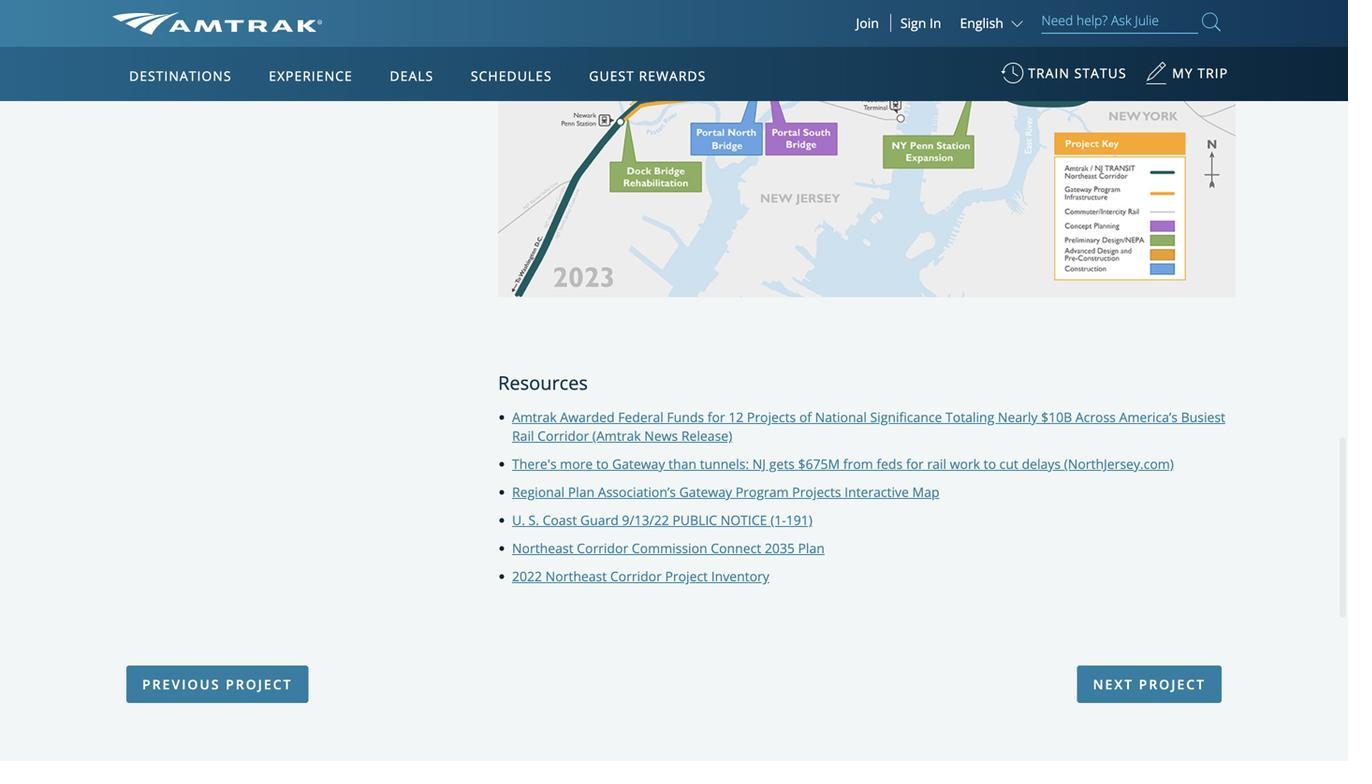 Task type: describe. For each thing, give the bounding box(es) containing it.
public
[[673, 512, 717, 529]]

english
[[960, 14, 1004, 32]]

america's
[[1120, 408, 1178, 426]]

sign
[[901, 14, 926, 32]]

guest rewards
[[589, 67, 706, 85]]

trip
[[1198, 64, 1229, 82]]

train status
[[1028, 64, 1127, 82]]

sign in
[[901, 14, 942, 32]]

(amtrak
[[593, 427, 641, 445]]

project for previous  project
[[226, 675, 293, 693]]

$10b
[[1041, 408, 1072, 426]]

there's
[[512, 455, 557, 473]]

0 vertical spatial northeast
[[512, 540, 574, 557]]

banner containing join
[[0, 0, 1349, 432]]

previous  project link
[[126, 666, 309, 703]]

there's more to gateway than tunnels: nj gets $675m from feds for rail work to cut delays (northjersey.com)
[[512, 455, 1174, 473]]

experience
[[269, 67, 353, 85]]

gateway for program
[[680, 483, 732, 501]]

schedules
[[471, 67, 552, 85]]

program
[[736, 483, 789, 501]]

release)
[[682, 427, 733, 445]]

interactive
[[845, 483, 909, 501]]

cut
[[1000, 455, 1019, 473]]

connect
[[711, 540, 762, 557]]

s.
[[529, 512, 539, 529]]

deals button
[[382, 50, 441, 102]]

my trip button
[[1145, 55, 1229, 101]]

1 vertical spatial projects
[[792, 483, 841, 501]]

status
[[1075, 64, 1127, 82]]

1 vertical spatial for
[[906, 455, 924, 473]]

destinations
[[129, 67, 232, 85]]

2022 northeast corridor project inventory link
[[512, 568, 770, 586]]

next project
[[1093, 675, 1206, 693]]

1 to from the left
[[596, 455, 609, 473]]

train
[[1028, 64, 1070, 82]]

9/13/22
[[622, 512, 669, 529]]

regional plan association's gateway program projects interactive map
[[512, 483, 940, 501]]

regions map image
[[182, 156, 632, 419]]

rail
[[512, 427, 534, 445]]

work
[[950, 455, 980, 473]]

guest
[[589, 67, 635, 85]]

experience button
[[261, 50, 360, 102]]

nearly
[[998, 408, 1038, 426]]

u.
[[512, 512, 525, 529]]

tunnels:
[[700, 455, 749, 473]]

regional plan association's gateway program projects interactive map link
[[512, 483, 940, 501]]

northeast corridor commission connect 2035 plan
[[512, 540, 825, 557]]

across
[[1076, 408, 1116, 426]]

$675m
[[798, 455, 840, 473]]

12
[[729, 408, 744, 426]]

map
[[913, 483, 940, 501]]

previous
[[142, 675, 221, 693]]

feds
[[877, 455, 903, 473]]

guard
[[581, 512, 619, 529]]

my
[[1173, 64, 1194, 82]]

1 vertical spatial corridor
[[577, 540, 629, 557]]

rail
[[927, 455, 947, 473]]

gets
[[769, 455, 795, 473]]

deals
[[390, 67, 434, 85]]

busiest
[[1181, 408, 1226, 426]]

regional
[[512, 483, 565, 501]]

news
[[645, 427, 678, 445]]

2 vertical spatial corridor
[[610, 568, 662, 586]]

0 vertical spatial plan
[[568, 483, 595, 501]]



Task type: locate. For each thing, give the bounding box(es) containing it.
0 vertical spatial corridor
[[538, 427, 589, 445]]

projects
[[747, 408, 796, 426], [792, 483, 841, 501]]

for inside amtrak awarded federal funds for 12 projects of national significance totaling nearly $10b across america's busiest rail corridor (amtrak news release)
[[708, 408, 725, 426]]

gateway for than
[[612, 455, 665, 473]]

project for next project
[[1139, 675, 1206, 693]]

0 horizontal spatial for
[[708, 408, 725, 426]]

(northjersey.com)
[[1064, 455, 1174, 473]]

0 horizontal spatial project
[[226, 675, 293, 693]]

than
[[669, 455, 697, 473]]

banner
[[0, 0, 1349, 432]]

191)
[[786, 512, 813, 529]]

significance
[[870, 408, 942, 426]]

amtrak awarded federal funds for 12 projects of national significance totaling nearly $10b across america's busiest rail corridor (amtrak news release) link
[[512, 408, 1226, 445]]

train status link
[[1001, 55, 1127, 101]]

2 to from the left
[[984, 455, 996, 473]]

application
[[182, 156, 632, 419]]

0 vertical spatial gateway
[[612, 455, 665, 473]]

northeast down "s."
[[512, 540, 574, 557]]

next
[[1093, 675, 1134, 693]]

0 horizontal spatial to
[[596, 455, 609, 473]]

join
[[856, 14, 879, 32]]

coast
[[543, 512, 577, 529]]

previous  project
[[142, 675, 293, 693]]

2022
[[512, 568, 542, 586]]

there's more to gateway than tunnels: nj gets $675m from feds for rail work to cut delays (northjersey.com) link
[[512, 455, 1174, 473]]

1 vertical spatial gateway
[[680, 483, 732, 501]]

amtrak
[[512, 408, 557, 426]]

2022 northeast corridor project inventory
[[512, 568, 770, 586]]

1 horizontal spatial for
[[906, 455, 924, 473]]

project
[[665, 568, 708, 586]]

u. s. coast guard 9/13/22 public notice (1-191)
[[512, 512, 813, 529]]

federal
[[618, 408, 664, 426]]

amtrak image
[[112, 12, 322, 35]]

my trip
[[1173, 64, 1229, 82]]

rewards
[[639, 67, 706, 85]]

project right next
[[1139, 675, 1206, 693]]

plan down the more
[[568, 483, 595, 501]]

0 vertical spatial projects
[[747, 408, 796, 426]]

totaling
[[946, 408, 995, 426]]

resources
[[498, 370, 588, 396]]

next project link
[[1077, 666, 1222, 703]]

projects left of
[[747, 408, 796, 426]]

1 horizontal spatial gateway
[[680, 483, 732, 501]]

from
[[844, 455, 873, 473]]

0 vertical spatial for
[[708, 408, 725, 426]]

corridor down guard
[[577, 540, 629, 557]]

english button
[[960, 14, 1028, 32]]

search icon image
[[1202, 9, 1221, 35]]

to
[[596, 455, 609, 473], [984, 455, 996, 473]]

association's
[[598, 483, 676, 501]]

project
[[226, 675, 293, 693], [1139, 675, 1206, 693]]

2035
[[765, 540, 795, 557]]

1 vertical spatial northeast
[[546, 568, 607, 586]]

1 horizontal spatial plan
[[798, 540, 825, 557]]

gateway up public
[[680, 483, 732, 501]]

projects down $675m on the right of the page
[[792, 483, 841, 501]]

commission
[[632, 540, 708, 557]]

join button
[[845, 14, 891, 32]]

to left cut at the bottom of page
[[984, 455, 996, 473]]

guest rewards button
[[582, 50, 714, 102]]

2 project from the left
[[1139, 675, 1206, 693]]

corridor
[[538, 427, 589, 445], [577, 540, 629, 557], [610, 568, 662, 586]]

more
[[560, 455, 593, 473]]

awarded
[[560, 408, 615, 426]]

amtrak awarded federal funds for 12 projects of national significance totaling nearly $10b across america's busiest rail corridor (amtrak news release)
[[512, 408, 1226, 445]]

Please enter your search item search field
[[1042, 9, 1199, 34]]

gateway up the association's
[[612, 455, 665, 473]]

delays
[[1022, 455, 1061, 473]]

1 horizontal spatial to
[[984, 455, 996, 473]]

northeast corridor commission connect 2035 plan link
[[512, 540, 825, 557]]

plan down 191)
[[798, 540, 825, 557]]

1 vertical spatial plan
[[798, 540, 825, 557]]

u. s. coast guard 9/13/22 public notice (1-191) link
[[512, 512, 813, 529]]

1 project from the left
[[226, 675, 293, 693]]

for
[[708, 408, 725, 426], [906, 455, 924, 473]]

inventory
[[711, 568, 770, 586]]

0 horizontal spatial plan
[[568, 483, 595, 501]]

schedules link
[[463, 47, 560, 101]]

projects inside amtrak awarded federal funds for 12 projects of national significance totaling nearly $10b across america's busiest rail corridor (amtrak news release)
[[747, 408, 796, 426]]

for left 12 on the bottom right
[[708, 408, 725, 426]]

northeast right 2022
[[546, 568, 607, 586]]

application inside banner
[[182, 156, 632, 419]]

to right the more
[[596, 455, 609, 473]]

national
[[815, 408, 867, 426]]

funds
[[667, 408, 704, 426]]

of
[[800, 408, 812, 426]]

project right previous
[[226, 675, 293, 693]]

northeast
[[512, 540, 574, 557], [546, 568, 607, 586]]

gateway
[[612, 455, 665, 473], [680, 483, 732, 501]]

plan
[[568, 483, 595, 501], [798, 540, 825, 557]]

corridor down northeast corridor commission connect 2035 plan
[[610, 568, 662, 586]]

in
[[930, 14, 942, 32]]

corridor inside amtrak awarded federal funds for 12 projects of national significance totaling nearly $10b across america's busiest rail corridor (amtrak news release)
[[538, 427, 589, 445]]

(1-
[[771, 512, 786, 529]]

0 horizontal spatial gateway
[[612, 455, 665, 473]]

corridor down awarded
[[538, 427, 589, 445]]

1 horizontal spatial project
[[1139, 675, 1206, 693]]

destinations button
[[122, 50, 239, 102]]

notice
[[721, 512, 767, 529]]

nj
[[753, 455, 766, 473]]

for left rail
[[906, 455, 924, 473]]

sign in button
[[901, 14, 942, 32]]



Task type: vqa. For each thing, say whether or not it's contained in the screenshot.
Program
yes



